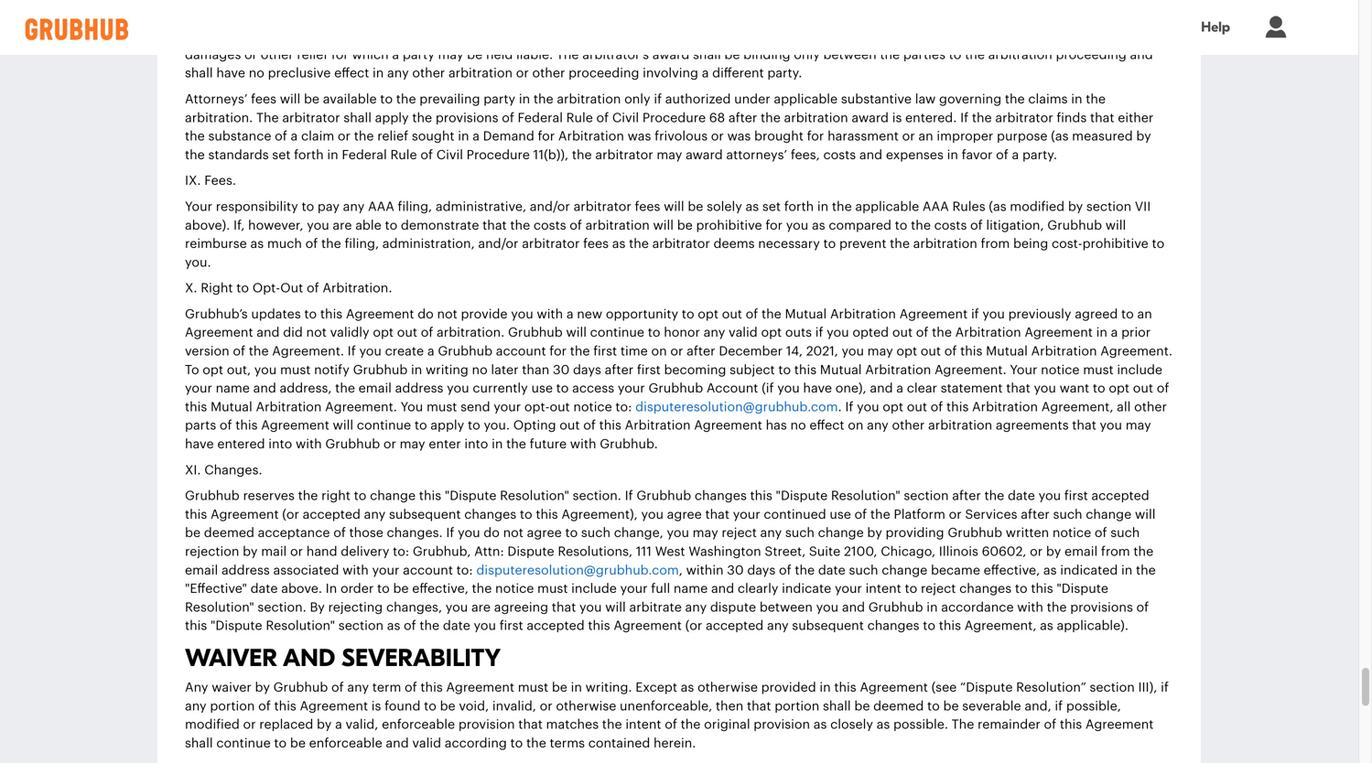 Task type: locate. For each thing, give the bounding box(es) containing it.
opt up all at the right of the page
[[1109, 382, 1130, 395]]

0 horizontal spatial are
[[333, 219, 352, 232]]

any right the effect
[[867, 420, 889, 432]]

0 vertical spatial shall
[[344, 112, 372, 124]]

a left the demand
[[473, 130, 480, 143]]

provision down provided at the right of the page
[[754, 719, 810, 732]]

out up opting
[[550, 401, 570, 414]]

use inside grubhub's updates to this agreement do not provide you with a new opportunity to opt out of the mutual arbitration agreement if you previously agreed to an agreement and did not validly opt out of arbitration. grubhub will continue to honor any valid opt outs if you opted out of the arbitration agreement in a prior version of the agreement. if you create a grubhub account for the first time on or after december 14, 2021, you may opt out of this mutual arbitration agreement. to opt out, you must notify grubhub in writing no later than 30 days after first becoming subject to this mutual arbitration agreement. your notice must include your name and address, the email address you currently use to access your grubhub account (if you have one), and a clear statement that you want to opt out of this mutual arbitration agreement. you must send your opt-out notice to:
[[532, 382, 553, 395]]

intent
[[866, 583, 902, 596], [626, 719, 662, 732]]

0 vertical spatial apply
[[375, 112, 409, 124]]

30
[[553, 364, 570, 377], [727, 564, 744, 577]]

street,
[[765, 546, 806, 559]]

1 horizontal spatial apply
[[431, 420, 464, 432]]

and right one),
[[870, 382, 893, 395]]

arbitration
[[559, 130, 624, 143], [830, 308, 896, 321], [956, 327, 1022, 339], [1032, 345, 1097, 358], [866, 364, 931, 377], [256, 401, 322, 414], [972, 401, 1038, 414], [625, 420, 691, 432]]

1 vertical spatial email
[[1065, 546, 1098, 559]]

for up necessary
[[766, 219, 783, 232]]

associated
[[273, 564, 339, 577]]

arbitration. inside grubhub's updates to this agreement do not provide you with a new opportunity to opt out of the mutual arbitration agreement if you previously agreed to an agreement and did not validly opt out of arbitration. grubhub will continue to honor any valid opt outs if you opted out of the arbitration agreement in a prior version of the agreement. if you create a grubhub account for the first time on or after december 14, 2021, you may opt out of this mutual arbitration agreement. to opt out, you must notify grubhub in writing no later than 30 days after first becoming subject to this mutual arbitration agreement. your notice must include your name and address, the email address you currently use to access your grubhub account (if you have one), and a clear statement that you want to opt out of this mutual arbitration agreement. you must send your opt-out notice to:
[[437, 327, 505, 339]]

0 vertical spatial from
[[981, 238, 1010, 250]]

cost-
[[1052, 238, 1083, 250]]

valid inside grubhub's updates to this agreement do not provide you with a new opportunity to opt out of the mutual arbitration agreement if you previously agreed to an agreement and did not validly opt out of arbitration. grubhub will continue to honor any valid opt outs if you opted out of the arbitration agreement in a prior version of the agreement. if you create a grubhub account for the first time on or after december 14, 2021, you may opt out of this mutual arbitration agreement. to opt out, you must notify grubhub in writing no later than 30 days after first becoming subject to this mutual arbitration agreement. your notice must include your name and address, the email address you currently use to access your grubhub account (if you have one), and a clear statement that you want to opt out of this mutual arbitration agreement. you must send your opt-out notice to:
[[729, 327, 758, 339]]

(as inside the attorneys' fees will be available to the prevailing party in the arbitration only if authorized under applicable substantive law governing the claims in the arbitration. the arbitrator shall apply the provisions of federal rule of civil procedure 68 after the arbitration award is entered. if the arbitrator finds that either the substance of a claim or the relief sought in a demand for arbitration was frivolous or was brought for harassment or an improper purpose (as measured by the standards set forth in federal rule of civil procedure 11(b)), the arbitrator may award attorneys' fees, costs and expenses in favor of a party.
[[1051, 130, 1069, 143]]

was up attorneys'
[[728, 130, 751, 143]]

then
[[716, 700, 744, 713]]

provision
[[459, 719, 515, 732], [754, 719, 810, 732]]

with inside grubhub's updates to this agreement do not provide you with a new opportunity to opt out of the mutual arbitration agreement if you previously agreed to an agreement and did not validly opt out of arbitration. grubhub will continue to honor any valid opt outs if you opted out of the arbitration agreement in a prior version of the agreement. if you create a grubhub account for the first time on or after december 14, 2021, you may opt out of this mutual arbitration agreement. to opt out, you must notify grubhub in writing no later than 30 days after first becoming subject to this mutual arbitration agreement. your notice must include your name and address, the email address you currently use to access your grubhub account (if you have one), and a clear statement that you want to opt out of this mutual arbitration agreement. you must send your opt-out notice to:
[[537, 308, 563, 321]]

14,
[[786, 345, 803, 358]]

0 vertical spatial section.
[[573, 490, 622, 503]]

0 vertical spatial an
[[919, 130, 934, 143]]

governing
[[940, 93, 1002, 106]]

resolution"
[[500, 490, 569, 503], [831, 490, 901, 503], [185, 602, 254, 614], [266, 620, 335, 633]]

no inside grubhub's updates to this agreement do not provide you with a new opportunity to opt out of the mutual arbitration agreement if you previously agreed to an agreement and did not validly opt out of arbitration. grubhub will continue to honor any valid opt outs if you opted out of the arbitration agreement in a prior version of the agreement. if you create a grubhub account for the first time on or after december 14, 2021, you may opt out of this mutual arbitration agreement. to opt out, you must notify grubhub in writing no later than 30 days after first becoming subject to this mutual arbitration agreement. your notice must include your name and address, the email address you currently use to access your grubhub account (if you have one), and a clear statement that you want to opt out of this mutual arbitration agreement. you must send your opt-out notice to:
[[472, 364, 488, 377]]

that inside the attorneys' fees will be available to the prevailing party in the arbitration only if authorized under applicable substantive law governing the claims in the arbitration. the arbitrator shall apply the provisions of federal rule of civil procedure 68 after the arbitration award is entered. if the arbitrator finds that either the substance of a claim or the relief sought in a demand for arbitration was frivolous or was brought for harassment or an improper purpose (as measured by the standards set forth in federal rule of civil procedure 11(b)), the arbitrator may award attorneys' fees, costs and expenses in favor of a party.
[[1091, 112, 1115, 124]]

may inside grubhub's updates to this agreement do not provide you with a new opportunity to opt out of the mutual arbitration agreement if you previously agreed to an agreement and did not validly opt out of arbitration. grubhub will continue to honor any valid opt outs if you opted out of the arbitration agreement in a prior version of the agreement. if you create a grubhub account for the first time on or after december 14, 2021, you may opt out of this mutual arbitration agreement. to opt out, you must notify grubhub in writing no later than 30 days after first becoming subject to this mutual arbitration agreement. your notice must include your name and address, the email address you currently use to access your grubhub account (if you have one), and a clear statement that you want to opt out of this mutual arbitration agreement. you must send your opt-out notice to:
[[868, 345, 893, 358]]

1 vertical spatial (or
[[686, 620, 703, 633]]

if
[[961, 112, 969, 124], [348, 345, 356, 358], [845, 401, 854, 414], [625, 490, 633, 503], [446, 527, 455, 540]]

written
[[1006, 527, 1050, 540]]

agreement, inside , within 30 days of the date such change became effective, as indicated in the "effective" date above. in order to be effective, the notice must include your full name and clearly indicate your intent to reject changes to this "dispute resolution" section. by rejecting changes, you are agreeing that you will arbitrate any dispute between you and grubhub in accordance with the provisions of this "dispute resolution" section as of the date you first accepted this agreement (or accepted any subsequent changes to this agreement, as applicable).
[[965, 620, 1037, 633]]

0 horizontal spatial on
[[651, 345, 667, 358]]

0 horizontal spatial fees
[[251, 93, 277, 106]]

this
[[320, 308, 343, 321], [961, 345, 983, 358], [795, 364, 817, 377], [185, 401, 207, 414], [947, 401, 969, 414], [236, 420, 258, 432], [599, 420, 622, 432], [419, 490, 441, 503], [750, 490, 773, 503], [185, 509, 207, 521], [536, 509, 558, 521], [1031, 583, 1054, 596], [185, 620, 207, 633], [588, 620, 610, 633], [939, 620, 962, 633], [421, 682, 443, 695], [834, 682, 857, 695], [274, 700, 297, 713], [1060, 719, 1082, 732]]

to: down changes. at the left bottom of the page
[[393, 546, 409, 559]]

to down invalid,
[[511, 737, 523, 750]]

0 horizontal spatial use
[[532, 382, 553, 395]]

effect
[[810, 420, 845, 432]]

be inside , within 30 days of the date such change became effective, as indicated in the "effective" date above. in order to be effective, the notice must include your full name and clearly indicate your intent to reject changes to this "dispute resolution" section. by rejecting changes, you are agreeing that you will arbitrate any dispute between you and grubhub in accordance with the provisions of this "dispute resolution" section as of the date you first accepted this agreement (or accepted any subsequent changes to this agreement, as applicable).
[[393, 583, 409, 596]]

any right the honor on the top
[[704, 327, 725, 339]]

or
[[338, 130, 351, 143], [711, 130, 724, 143], [903, 130, 915, 143], [671, 345, 683, 358], [384, 438, 396, 451], [949, 509, 962, 521], [290, 546, 303, 559], [1030, 546, 1043, 559], [540, 700, 553, 713], [243, 719, 256, 732]]

30 inside , within 30 days of the date such change became effective, as indicated in the "effective" date above. in order to be effective, the notice must include your full name and clearly indicate your intent to reject changes to this "dispute resolution" section. by rejecting changes, you are agreeing that you will arbitrate any dispute between you and grubhub in accordance with the provisions of this "dispute resolution" section as of the date you first accepted this agreement (or accepted any subsequent changes to this agreement, as applicable).
[[727, 564, 744, 577]]

if up improper
[[961, 112, 969, 124]]

provisions inside , within 30 days of the date such change became effective, as indicated in the "effective" date above. in order to be effective, the notice must include your full name and clearly indicate your intent to reject changes to this "dispute resolution" section. by rejecting changes, you are agreeing that you will arbitrate any dispute between you and grubhub in accordance with the provisions of this "dispute resolution" section as of the date you first accepted this agreement (or accepted any subsequent changes to this agreement, as applicable).
[[1071, 602, 1133, 614]]

this up continued
[[750, 490, 773, 503]]

must inside , within 30 days of the date such change became effective, as indicated in the "effective" date above. in order to be effective, the notice must include your full name and clearly indicate your intent to reject changes to this "dispute resolution" section. by rejecting changes, you are agreeing that you will arbitrate any dispute between you and grubhub in accordance with the provisions of this "dispute resolution" section as of the date you first accepted this agreement (or accepted any subsequent changes to this agreement, as applicable).
[[538, 583, 568, 596]]

have inside . if you opt out of this arbitration agreement, all other parts of this agreement will continue to apply to you. opting out of this arbitration agreement has no effect on any other arbitration agreements that you may have entered into with grubhub or may enter into in the future with grubhub.
[[185, 438, 214, 451]]

that right agreeing
[[552, 602, 576, 614]]

hand
[[307, 546, 337, 559]]

by
[[1137, 130, 1152, 143], [1068, 200, 1083, 213], [868, 527, 883, 540], [243, 546, 258, 559], [1047, 546, 1062, 559], [255, 682, 270, 695], [317, 719, 332, 732]]

opt up the honor on the top
[[698, 308, 719, 321]]

1 horizontal spatial costs
[[824, 149, 856, 161]]

1 horizontal spatial (or
[[686, 620, 703, 633]]

is inside the attorneys' fees will be available to the prevailing party in the arbitration only if authorized under applicable substantive law governing the claims in the arbitration. the arbitrator shall apply the provisions of federal rule of civil procedure 68 after the arbitration award is entered. if the arbitrator finds that either the substance of a claim or the relief sought in a demand for arbitration was frivolous or was brought for harassment or an improper purpose (as measured by the standards set forth in federal rule of civil procedure 11(b)), the arbitrator may award attorneys' fees, costs and expenses in favor of a party.
[[893, 112, 902, 124]]

0 horizontal spatial prohibitive
[[696, 219, 762, 232]]

any down any
[[185, 700, 207, 713]]

grubhub,
[[413, 546, 471, 559]]

a left new
[[567, 308, 574, 321]]

aaa left rules
[[923, 200, 949, 213]]

chicago,
[[881, 546, 936, 559]]

you
[[401, 401, 423, 414]]

disputeresolution@grubhub.com link
[[636, 401, 838, 414], [477, 564, 679, 577]]

account inside grubhub's updates to this agreement do not provide you with a new opportunity to opt out of the mutual arbitration agreement if you previously agreed to an agreement and did not validly opt out of arbitration. grubhub will continue to honor any valid opt outs if you opted out of the arbitration agreement in a prior version of the agreement. if you create a grubhub account for the first time on or after december 14, 2021, you may opt out of this mutual arbitration agreement. to opt out, you must notify grubhub in writing no later than 30 days after first becoming subject to this mutual arbitration agreement. your notice must include your name and address, the email address you currently use to access your grubhub account (if you have one), and a clear statement that you want to opt out of this mutual arbitration agreement. you must send your opt-out notice to:
[[496, 345, 546, 358]]

1 portion from the left
[[210, 700, 255, 713]]

1 vertical spatial have
[[185, 438, 214, 451]]

1 horizontal spatial have
[[803, 382, 832, 395]]

or right platform
[[949, 509, 962, 521]]

0 vertical spatial to:
[[616, 401, 632, 414]]

0 horizontal spatial days
[[573, 364, 602, 377]]

0 horizontal spatial provisions
[[436, 112, 499, 124]]

may inside grubhub reserves the right to change this "dispute resolution" section. if grubhub changes this "dispute resolution" section after the date you first accepted this agreement (or accepted any subsequent changes to this agreement), you agree that your continued use of the platform or services after such change will be deemed acceptance of those changes. if you do not agree to such change, you may reject any such change by providing grubhub written notice of such rejection by mail or hand delivery to: grubhub, attn: dispute resolutions, 111 west washington street, suite 2100, chicago, illinois 60602, or by email from the email address associated with your account to:
[[693, 527, 718, 540]]

do inside grubhub reserves the right to change this "dispute resolution" section. if grubhub changes this "dispute resolution" section after the date you first accepted this agreement (or accepted any subsequent changes to this agreement), you agree that your continued use of the platform or services after such change will be deemed acceptance of those changes. if you do not agree to such change, you may reject any such change by providing grubhub written notice of such rejection by mail or hand delivery to: grubhub, attn: dispute resolutions, 111 west washington street, suite 2100, chicago, illinois 60602, or by email from the email address associated with your account to:
[[484, 527, 500, 540]]

if right only at the top left of page
[[654, 93, 662, 106]]

0 horizontal spatial intent
[[626, 719, 662, 732]]

washington
[[689, 546, 762, 559]]

that down invalid,
[[519, 719, 543, 732]]

however,
[[248, 219, 304, 232]]

1 vertical spatial forth
[[784, 200, 814, 213]]

arbitration down previously
[[956, 327, 1022, 339]]

1 vertical spatial rule
[[391, 149, 417, 161]]

attorneys' fees will be available to the prevailing party in the arbitration only if authorized under applicable substantive law governing the claims in the arbitration. the arbitrator shall apply the provisions of federal rule of civil procedure 68 after the arbitration award is entered. if the arbitrator finds that either the substance of a claim or the relief sought in a demand for arbitration was frivolous or was brought for harassment or an improper purpose (as measured by the standards set forth in federal rule of civil procedure 11(b)), the arbitrator may award attorneys' fees, costs and expenses in favor of a party.
[[185, 93, 1154, 161]]

use up opt-
[[532, 382, 553, 395]]

the inside the attorneys' fees will be available to the prevailing party in the arbitration only if authorized under applicable substantive law governing the claims in the arbitration. the arbitrator shall apply the provisions of federal rule of civil procedure 68 after the arbitration award is entered. if the arbitrator finds that either the substance of a claim or the relief sought in a demand for arbitration was frivolous or was brought for harassment or an improper purpose (as measured by the standards set forth in federal rule of civil procedure 11(b)), the arbitrator may award attorneys' fees, costs and expenses in favor of a party.
[[256, 112, 279, 124]]

0 horizontal spatial federal
[[342, 149, 387, 161]]

substantive
[[841, 93, 912, 106]]

first inside , within 30 days of the date such change became effective, as indicated in the "effective" date above. in order to be effective, the notice must include your full name and clearly indicate your intent to reject changes to this "dispute resolution" section. by rejecting changes, you are agreeing that you will arbitrate any dispute between you and grubhub in accordance with the provisions of this "dispute resolution" section as of the date you first accepted this agreement (or accepted any subsequent changes to this agreement, as applicable).
[[500, 620, 523, 633]]

arbitration up 11(b)),
[[559, 130, 624, 143]]

that inside , within 30 days of the date such change became effective, as indicated in the "effective" date above. in order to be effective, the notice must include your full name and clearly indicate your intent to reject changes to this "dispute resolution" section. by rejecting changes, you are agreeing that you will arbitrate any dispute between you and grubhub in accordance with the provisions of this "dispute resolution" section as of the date you first accepted this agreement (or accepted any subsequent changes to this agreement, as applicable).
[[552, 602, 576, 614]]

fees.
[[204, 175, 236, 187]]

with inside , within 30 days of the date such change became effective, as indicated in the "effective" date above. in order to be effective, the notice must include your full name and clearly indicate your intent to reject changes to this "dispute resolution" section. by rejecting changes, you are agreeing that you will arbitrate any dispute between you and grubhub in accordance with the provisions of this "dispute resolution" section as of the date you first accepted this agreement (or accepted any subsequent changes to this agreement, as applicable).
[[1018, 602, 1044, 614]]

(or down within
[[686, 620, 703, 633]]

0 horizontal spatial deemed
[[204, 527, 255, 540]]

do inside grubhub's updates to this agreement do not provide you with a new opportunity to opt out of the mutual arbitration agreement if you previously agreed to an agreement and did not validly opt out of arbitration. grubhub will continue to honor any valid opt outs if you opted out of the arbitration agreement in a prior version of the agreement. if you create a grubhub account for the first time on or after december 14, 2021, you may opt out of this mutual arbitration agreement. to opt out, you must notify grubhub in writing no later than 30 days after first becoming subject to this mutual arbitration agreement. your notice must include your name and address, the email address you currently use to access your grubhub account (if you have one), and a clear statement that you want to opt out of this mutual arbitration agreement. you must send your opt-out notice to:
[[418, 308, 434, 321]]

your inside your responsibility to pay any aaa filing, administrative, and/or arbitrator fees will be solely as set forth in the applicable aaa rules (as modified by section vii above). if, however, you are able to demonstrate that the costs of arbitration will be prohibitive for you as compared to the costs of litigation, grubhub will reimburse as much of the filing, administration, and/or arbitrator fees as the arbitrator deems necessary to prevent the arbitration from being cost-prohibitive to you.
[[185, 200, 213, 213]]

and inside the attorneys' fees will be available to the prevailing party in the arbitration only if authorized under applicable substantive law governing the claims in the arbitration. the arbitrator shall apply the provisions of federal rule of civil procedure 68 after the arbitration award is entered. if the arbitrator finds that either the substance of a claim or the relief sought in a demand for arbitration was frivolous or was brought for harassment or an improper purpose (as measured by the standards set forth in federal rule of civil procedure 11(b)), the arbitrator may award attorneys' fees, costs and expenses in favor of a party.
[[860, 149, 883, 161]]

shall down available
[[344, 112, 372, 124]]

2 vertical spatial to:
[[457, 564, 473, 577]]

days up clearly
[[748, 564, 776, 577]]

email up "indicated"
[[1065, 546, 1098, 559]]

you down writing
[[447, 382, 469, 395]]

0 vertical spatial are
[[333, 219, 352, 232]]

2 horizontal spatial not
[[503, 527, 524, 540]]

clear
[[907, 382, 938, 395]]

may
[[657, 149, 683, 161], [868, 345, 893, 358], [1126, 420, 1152, 432], [400, 438, 425, 451], [693, 527, 718, 540]]

agreement, inside . if you opt out of this arbitration agreement, all other parts of this agreement will continue to apply to you. opting out of this arbitration agreement has no effect on any other arbitration agreements that you may have entered into with grubhub or may enter into in the future with grubhub.
[[1042, 401, 1114, 414]]

new
[[577, 308, 603, 321]]

0 vertical spatial fees
[[251, 93, 277, 106]]

valid inside "waiver and severability any waiver by grubhub of any term of this agreement must be in writing. except as otherwise provided in this agreement (see "dispute resolution" section iii), if any portion of this agreement is found to be void, invalid, or otherwise unenforceable, then that portion shall be deemed to be severable and, if possible, modified or replaced by a valid, enforceable provision that matches the intent of the original provision as closely as possible. the remainder of this agreement shall continue to be enforceable and valid according to the terms contained herein."
[[412, 737, 441, 750]]

subsequent
[[389, 509, 461, 521], [792, 620, 864, 633]]

any inside grubhub's updates to this agreement do not provide you with a new opportunity to opt out of the mutual arbitration agreement if you previously agreed to an agreement and did not validly opt out of arbitration. grubhub will continue to honor any valid opt outs if you opted out of the arbitration agreement in a prior version of the agreement. if you create a grubhub account for the first time on or after december 14, 2021, you may opt out of this mutual arbitration agreement. to opt out, you must notify grubhub in writing no later than 30 days after first becoming subject to this mutual arbitration agreement. your notice must include your name and address, the email address you currently use to access your grubhub account (if you have one), and a clear statement that you want to opt out of this mutual arbitration agreement. you must send your opt-out notice to:
[[704, 327, 725, 339]]

your up above).
[[185, 200, 213, 213]]

agreement, down want
[[1042, 401, 1114, 414]]

arbitration. down provide
[[437, 327, 505, 339]]

unenforceable,
[[620, 700, 713, 713]]

either
[[1118, 112, 1154, 124]]

into right enter at bottom
[[465, 438, 488, 451]]

be left 'void,'
[[440, 700, 456, 713]]

subsequent inside , within 30 days of the date such change became effective, as indicated in the "effective" date above. in order to be effective, the notice must include your full name and clearly indicate your intent to reject changes to this "dispute resolution" section. by rejecting changes, you are agreeing that you will arbitrate any dispute between you and grubhub in accordance with the provisions of this "dispute resolution" section as of the date you first accepted this agreement (or accepted any subsequent changes to this agreement, as applicable).
[[792, 620, 864, 633]]

according
[[445, 737, 507, 750]]

enforceable
[[382, 719, 455, 732], [309, 737, 382, 750]]

that inside your responsibility to pay any aaa filing, administrative, and/or arbitrator fees will be solely as set forth in the applicable aaa rules (as modified by section vii above). if, however, you are able to demonstrate that the costs of arbitration will be prohibitive for you as compared to the costs of litigation, grubhub will reimburse as much of the filing, administration, and/or arbitrator fees as the arbitrator deems necessary to prevent the arbitration from being cost-prohibitive to you.
[[483, 219, 507, 232]]

outs
[[786, 327, 812, 339]]

continue
[[590, 327, 645, 339], [357, 420, 411, 432], [216, 737, 271, 750]]

(or inside grubhub reserves the right to change this "dispute resolution" section. if grubhub changes this "dispute resolution" section after the date you first accepted this agreement (or accepted any subsequent changes to this agreement), you agree that your continued use of the platform or services after such change will be deemed acceptance of those changes. if you do not agree to such change, you may reject any such change by providing grubhub written notice of such rejection by mail or hand delivery to: grubhub, attn: dispute resolutions, 111 west washington street, suite 2100, chicago, illinois 60602, or by email from the email address associated with your account to:
[[282, 509, 299, 521]]

section inside grubhub reserves the right to change this "dispute resolution" section. if grubhub changes this "dispute resolution" section after the date you first accepted this agreement (or accepted any subsequent changes to this agreement), you agree that your continued use of the platform or services after such change will be deemed acceptance of those changes. if you do not agree to such change, you may reject any such change by providing grubhub written notice of such rejection by mail or hand delivery to: grubhub, attn: dispute resolutions, 111 west washington street, suite 2100, chicago, illinois 60602, or by email from the email address associated with your account to:
[[904, 490, 949, 503]]

was
[[628, 130, 651, 143], [728, 130, 751, 143]]

1 vertical spatial deemed
[[874, 700, 924, 713]]

any
[[343, 200, 365, 213], [704, 327, 725, 339], [867, 420, 889, 432], [364, 509, 386, 521], [761, 527, 782, 540], [685, 602, 707, 614], [767, 620, 789, 633], [347, 682, 369, 695], [185, 700, 207, 713]]

applicable
[[774, 93, 838, 106], [856, 200, 920, 213]]

change inside , within 30 days of the date such change became effective, as indicated in the "effective" date above. in order to be effective, the notice must include your full name and clearly indicate your intent to reject changes to this "dispute resolution" section. by rejecting changes, you are agreeing that you will arbitrate any dispute between you and grubhub in accordance with the provisions of this "dispute resolution" section as of the date you first accepted this agreement (or accepted any subsequent changes to this agreement, as applicable).
[[882, 564, 928, 577]]

you up necessary
[[786, 219, 809, 232]]

0 horizontal spatial include
[[572, 583, 617, 596]]

0 vertical spatial other
[[1135, 401, 1167, 414]]

to: inside grubhub's updates to this agreement do not provide you with a new opportunity to opt out of the mutual arbitration agreement if you previously agreed to an agreement and did not validly opt out of arbitration. grubhub will continue to honor any valid opt outs if you opted out of the arbitration agreement in a prior version of the agreement. if you create a grubhub account for the first time on or after december 14, 2021, you may opt out of this mutual arbitration agreement. to opt out, you must notify grubhub in writing no later than 30 days after first becoming subject to this mutual arbitration agreement. your notice must include your name and address, the email address you currently use to access your grubhub account (if you have one), and a clear statement that you want to opt out of this mutual arbitration agreement. you must send your opt-out notice to:
[[616, 401, 632, 414]]

1 vertical spatial include
[[572, 583, 617, 596]]

award down frivolous
[[686, 149, 723, 161]]

1 vertical spatial days
[[748, 564, 776, 577]]

0 horizontal spatial 30
[[553, 364, 570, 377]]

0 horizontal spatial section.
[[258, 602, 307, 614]]

1 vertical spatial reject
[[921, 583, 956, 596]]

accepted
[[1092, 490, 1150, 503], [303, 509, 361, 521], [527, 620, 585, 633], [706, 620, 764, 633]]

xi. changes.
[[185, 464, 262, 477]]

writing.
[[586, 682, 632, 695]]

1 horizontal spatial prohibitive
[[1083, 238, 1149, 250]]

1 vertical spatial apply
[[431, 420, 464, 432]]

harassment
[[828, 130, 899, 143]]

1 aaa from the left
[[368, 200, 394, 213]]

1 vertical spatial civil
[[436, 149, 463, 161]]

if inside the attorneys' fees will be available to the prevailing party in the arbitration only if authorized under applicable substantive law governing the claims in the arbitration. the arbitrator shall apply the provisions of federal rule of civil procedure 68 after the arbitration award is entered. if the arbitrator finds that either the substance of a claim or the relief sought in a demand for arbitration was frivolous or was brought for harassment or an improper purpose (as measured by the standards set forth in federal rule of civil procedure 11(b)), the arbitrator may award attorneys' fees, costs and expenses in favor of a party.
[[961, 112, 969, 124]]

you down validly
[[359, 345, 382, 358]]

intent inside , within 30 days of the date such change became effective, as indicated in the "effective" date above. in order to be effective, the notice must include your full name and clearly indicate your intent to reject changes to this "dispute resolution" section. by rejecting changes, you are agreeing that you will arbitrate any dispute between you and grubhub in accordance with the provisions of this "dispute resolution" section as of the date you first accepted this agreement (or accepted any subsequent changes to this agreement, as applicable).
[[866, 583, 902, 596]]

0 vertical spatial you.
[[185, 256, 211, 269]]

agreement inside grubhub reserves the right to change this "dispute resolution" section. if grubhub changes this "dispute resolution" section after the date you first accepted this agreement (or accepted any subsequent changes to this agreement), you agree that your continued use of the platform or services after such change will be deemed acceptance of those changes. if you do not agree to such change, you may reject any such change by providing grubhub written notice of such rejection by mail or hand delivery to: grubhub, attn: dispute resolutions, 111 west washington street, suite 2100, chicago, illinois 60602, or by email from the email address associated with your account to:
[[211, 509, 279, 521]]

your
[[185, 200, 213, 213], [1010, 364, 1038, 377]]

address inside grubhub reserves the right to change this "dispute resolution" section. if grubhub changes this "dispute resolution" section after the date you first accepted this agreement (or accepted any subsequent changes to this agreement), you agree that your continued use of the platform or services after such change will be deemed acceptance of those changes. if you do not agree to such change, you may reject any such change by providing grubhub written notice of such rejection by mail or hand delivery to: grubhub, attn: dispute resolutions, 111 west washington street, suite 2100, chicago, illinois 60602, or by email from the email address associated with your account to:
[[222, 564, 270, 577]]

0 vertical spatial agreement,
[[1042, 401, 1114, 414]]

use inside grubhub reserves the right to change this "dispute resolution" section. if grubhub changes this "dispute resolution" section after the date you first accepted this agreement (or accepted any subsequent changes to this agreement), you agree that your continued use of the platform or services after such change will be deemed acceptance of those changes. if you do not agree to such change, you may reject any such change by providing grubhub written notice of such rejection by mail or hand delivery to: grubhub, attn: dispute resolutions, 111 west washington street, suite 2100, chicago, illinois 60602, or by email from the email address associated with your account to:
[[830, 509, 851, 521]]

substance
[[208, 130, 271, 143]]

0 vertical spatial account
[[496, 345, 546, 358]]

an inside the attorneys' fees will be available to the prevailing party in the arbitration only if authorized under applicable substantive law governing the claims in the arbitration. the arbitrator shall apply the provisions of federal rule of civil procedure 68 after the arbitration award is entered. if the arbitrator finds that either the substance of a claim or the relief sought in a demand for arbitration was frivolous or was brought for harassment or an improper purpose (as measured by the standards set forth in federal rule of civil procedure 11(b)), the arbitrator may award attorneys' fees, costs and expenses in favor of a party.
[[919, 130, 934, 143]]

arbitration
[[557, 93, 621, 106], [784, 112, 849, 124], [586, 219, 650, 232], [914, 238, 978, 250], [929, 420, 993, 432]]

that inside grubhub's updates to this agreement do not provide you with a new opportunity to opt out of the mutual arbitration agreement if you previously agreed to an agreement and did not validly opt out of arbitration. grubhub will continue to honor any valid opt outs if you opted out of the arbitration agreement in a prior version of the agreement. if you create a grubhub account for the first time on or after december 14, 2021, you may opt out of this mutual arbitration agreement. to opt out, you must notify grubhub in writing no later than 30 days after first becoming subject to this mutual arbitration agreement. your notice must include your name and address, the email address you currently use to access your grubhub account (if you have one), and a clear statement that you want to opt out of this mutual arbitration agreement. you must send your opt-out notice to:
[[1007, 382, 1031, 395]]

1 vertical spatial your
[[1010, 364, 1038, 377]]

(as up litigation,
[[989, 200, 1007, 213]]

authorized
[[666, 93, 731, 106]]

accepted up "indicated"
[[1092, 490, 1150, 503]]

any up those
[[364, 509, 386, 521]]

fees up substance
[[251, 93, 277, 106]]

0 vertical spatial and/or
[[530, 200, 570, 213]]

opt left outs
[[761, 327, 782, 339]]

grubhub up change,
[[637, 490, 691, 503]]

0 horizontal spatial (as
[[989, 200, 1007, 213]]

xi.
[[185, 464, 201, 477]]

access
[[572, 382, 615, 395]]

1 vertical spatial continue
[[357, 420, 411, 432]]

account up the "than"
[[496, 345, 546, 358]]

from down litigation,
[[981, 238, 1010, 250]]

by down either
[[1137, 130, 1152, 143]]

0 horizontal spatial reject
[[722, 527, 757, 540]]

agreement inside , within 30 days of the date such change became effective, as indicated in the "effective" date above. in order to be effective, the notice must include your full name and clearly indicate your intent to reject changes to this "dispute resolution" section. by rejecting changes, you are agreeing that you will arbitrate any dispute between you and grubhub in accordance with the provisions of this "dispute resolution" section as of the date you first accepted this agreement (or accepted any subsequent changes to this agreement, as applicable).
[[614, 620, 682, 633]]

valid
[[729, 327, 758, 339], [412, 737, 441, 750]]

and/or down 11(b)),
[[530, 200, 570, 213]]

notice inside grubhub reserves the right to change this "dispute resolution" section. if grubhub changes this "dispute resolution" section after the date you first accepted this agreement (or accepted any subsequent changes to this agreement), you agree that your continued use of the platform or services after such change will be deemed acceptance of those changes. if you do not agree to such change, you may reject any such change by providing grubhub written notice of such rejection by mail or hand delivery to: grubhub, attn: dispute resolutions, 111 west washington street, suite 2100, chicago, illinois 60602, or by email from the email address associated with your account to:
[[1053, 527, 1092, 540]]

in down "agreed"
[[1097, 327, 1108, 339]]

0 horizontal spatial an
[[919, 130, 934, 143]]

disputeresolution@grubhub.com link for include
[[477, 564, 679, 577]]

the inside . if you opt out of this arbitration agreement, all other parts of this agreement will continue to apply to you. opting out of this arbitration agreement has no effect on any other arbitration agreements that you may have entered into with grubhub or may enter into in the future with grubhub.
[[506, 438, 526, 451]]

0 vertical spatial include
[[1117, 364, 1163, 377]]

0 vertical spatial rule
[[566, 112, 593, 124]]

will inside . if you opt out of this arbitration agreement, all other parts of this agreement will continue to apply to you. opting out of this arbitration agreement has no effect on any other arbitration agreements that you may have entered into with grubhub or may enter into in the future with grubhub.
[[333, 420, 354, 432]]

email down rejection
[[185, 564, 218, 577]]

days inside grubhub's updates to this agreement do not provide you with a new opportunity to opt out of the mutual arbitration agreement if you previously agreed to an agreement and did not validly opt out of arbitration. grubhub will continue to honor any valid opt outs if you opted out of the arbitration agreement in a prior version of the agreement. if you create a grubhub account for the first time on or after december 14, 2021, you may opt out of this mutual arbitration agreement. to opt out, you must notify grubhub in writing no later than 30 days after first becoming subject to this mutual arbitration agreement. your notice must include your name and address, the email address you currently use to access your grubhub account (if you have one), and a clear statement that you want to opt out of this mutual arbitration agreement. you must send your opt-out notice to:
[[573, 364, 602, 377]]

x. right to opt-out of arbitration.
[[185, 282, 392, 295]]

updates
[[251, 308, 301, 321]]

party.
[[1023, 149, 1058, 161]]

federal up the demand
[[518, 112, 563, 124]]

0 horizontal spatial to:
[[393, 546, 409, 559]]

1 horizontal spatial federal
[[518, 112, 563, 124]]

applicable up brought
[[774, 93, 838, 106]]

must right the you
[[427, 401, 457, 414]]

days
[[573, 364, 602, 377], [748, 564, 776, 577]]

0 vertical spatial forth
[[294, 149, 324, 161]]

0 horizontal spatial award
[[686, 149, 723, 161]]

arbitration. inside the attorneys' fees will be available to the prevailing party in the arbitration only if authorized under applicable substantive law governing the claims in the arbitration. the arbitrator shall apply the provisions of federal rule of civil procedure 68 after the arbitration award is entered. if the arbitrator finds that either the substance of a claim or the relief sought in a demand for arbitration was frivolous or was brought for harassment or an improper purpose (as measured by the standards set forth in federal rule of civil procedure 11(b)), the arbitrator may award attorneys' fees, costs and expenses in favor of a party.
[[185, 112, 253, 124]]

1 horizontal spatial name
[[674, 583, 708, 596]]

such
[[1053, 509, 1083, 521], [581, 527, 611, 540], [786, 527, 815, 540], [1111, 527, 1140, 540], [849, 564, 879, 577]]

modified inside "waiver and severability any waiver by grubhub of any term of this agreement must be in writing. except as otherwise provided in this agreement (see "dispute resolution" section iii), if any portion of this agreement is found to be void, invalid, or otherwise unenforceable, then that portion shall be deemed to be severable and, if possible, modified or replaced by a valid, enforceable provision that matches the intent of the original provision as closely as possible. the remainder of this agreement shall continue to be enforceable and valid according to the terms contained herein."
[[185, 719, 240, 732]]

0 horizontal spatial is
[[372, 700, 381, 713]]

you down opted
[[842, 345, 864, 358]]

that inside . if you opt out of this arbitration agreement, all other parts of this agreement will continue to apply to you. opting out of this arbitration agreement has no effect on any other arbitration agreements that you may have entered into with grubhub or may enter into in the future with grubhub.
[[1073, 420, 1097, 432]]

in right provided at the right of the page
[[820, 682, 831, 695]]

applicable inside your responsibility to pay any aaa filing, administrative, and/or arbitrator fees will be solely as set forth in the applicable aaa rules (as modified by section vii above). if, however, you are able to demonstrate that the costs of arbitration will be prohibitive for you as compared to the costs of litigation, grubhub will reimburse as much of the filing, administration, and/or arbitrator fees as the arbitrator deems necessary to prevent the arbitration from being cost-prohibitive to you.
[[856, 200, 920, 213]]

rules
[[953, 200, 986, 213]]

1 vertical spatial use
[[830, 509, 851, 521]]

0 horizontal spatial and/or
[[478, 238, 519, 250]]

opt up clear
[[897, 345, 918, 358]]

be up rejection
[[185, 527, 201, 540]]

section inside "waiver and severability any waiver by grubhub of any term of this agreement must be in writing. except as otherwise provided in this agreement (see "dispute resolution" section iii), if any portion of this agreement is found to be void, invalid, or otherwise unenforceable, then that portion shall be deemed to be severable and, if possible, modified or replaced by a valid, enforceable provision that matches the intent of the original provision as closely as possible. the remainder of this agreement shall continue to be enforceable and valid according to the terms contained herein."
[[1090, 682, 1135, 695]]

and
[[860, 149, 883, 161], [257, 327, 280, 339], [253, 382, 276, 395], [870, 382, 893, 395], [711, 583, 735, 596], [842, 602, 865, 614], [386, 737, 409, 750]]

1 vertical spatial award
[[686, 149, 723, 161]]

arbitration. down attorneys'
[[185, 112, 253, 124]]

or up the expenses
[[903, 130, 915, 143]]

may up washington
[[693, 527, 718, 540]]

1 horizontal spatial modified
[[1010, 200, 1065, 213]]

0 horizontal spatial aaa
[[368, 200, 394, 213]]

a inside "waiver and severability any waiver by grubhub of any term of this agreement must be in writing. except as otherwise provided in this agreement (see "dispute resolution" section iii), if any portion of this agreement is found to be void, invalid, or otherwise unenforceable, then that portion shall be deemed to be severable and, if possible, modified or replaced by a valid, enforceable provision that matches the intent of the original provision as closely as possible. the remainder of this agreement shall continue to be enforceable and valid according to the terms contained herein."
[[335, 719, 342, 732]]

0 vertical spatial effective,
[[984, 564, 1040, 577]]

0 vertical spatial disputeresolution@grubhub.com link
[[636, 401, 838, 414]]

prohibitive down solely
[[696, 219, 762, 232]]

1 vertical spatial account
[[403, 564, 453, 577]]

1 horizontal spatial from
[[1101, 546, 1131, 559]]

will inside grubhub's updates to this agreement do not provide you with a new opportunity to opt out of the mutual arbitration agreement if you previously agreed to an agreement and did not validly opt out of arbitration. grubhub will continue to honor any valid opt outs if you opted out of the arbitration agreement in a prior version of the agreement. if you create a grubhub account for the first time on or after december 14, 2021, you may opt out of this mutual arbitration agreement. to opt out, you must notify grubhub in writing no later than 30 days after first becoming subject to this mutual arbitration agreement. your notice must include your name and address, the email address you currently use to access your grubhub account (if you have one), and a clear statement that you want to opt out of this mutual arbitration agreement. you must send your opt-out notice to:
[[566, 327, 587, 339]]

arbitration up agreements
[[972, 401, 1038, 414]]

award
[[852, 112, 889, 124], [686, 149, 723, 161]]

rule up 11(b)),
[[566, 112, 593, 124]]

0 vertical spatial name
[[216, 382, 250, 395]]

grubhub inside . if you opt out of this arbitration agreement, all other parts of this agreement will continue to apply to you. opting out of this arbitration agreement has no effect on any other arbitration agreements that you may have entered into with grubhub or may enter into in the future with grubhub.
[[325, 438, 380, 451]]

costs down harassment at the right
[[824, 149, 856, 161]]

date
[[1008, 490, 1036, 503], [818, 564, 846, 577], [251, 583, 278, 596], [443, 620, 471, 633]]

continued
[[764, 509, 827, 521]]

first down agreeing
[[500, 620, 523, 633]]

filing, down the "able"
[[345, 238, 379, 250]]

the
[[396, 93, 416, 106], [534, 93, 554, 106], [1005, 93, 1025, 106], [1086, 93, 1106, 106], [412, 112, 432, 124], [761, 112, 781, 124], [972, 112, 992, 124], [185, 130, 205, 143], [354, 130, 374, 143], [185, 149, 205, 161], [572, 149, 592, 161], [832, 200, 852, 213], [510, 219, 530, 232], [911, 219, 931, 232], [321, 238, 341, 250], [629, 238, 649, 250], [890, 238, 910, 250], [762, 308, 782, 321], [932, 327, 952, 339], [249, 345, 269, 358], [570, 345, 590, 358], [335, 382, 355, 395], [506, 438, 526, 451], [298, 490, 318, 503], [985, 490, 1005, 503], [871, 509, 891, 521], [1134, 546, 1154, 559], [795, 564, 815, 577], [1136, 564, 1156, 577], [472, 583, 492, 596], [1047, 602, 1067, 614], [420, 620, 440, 633], [602, 719, 622, 732], [681, 719, 701, 732], [527, 737, 546, 750]]

this up statement
[[961, 345, 983, 358]]

platform
[[894, 509, 946, 521]]

opt up create at the top left of the page
[[373, 327, 394, 339]]

disputeresolution@grubhub.com link for agreement
[[636, 401, 838, 414]]

must up invalid,
[[518, 682, 549, 695]]

such inside , within 30 days of the date such change became effective, as indicated in the "effective" date above. in order to be effective, the notice must include your full name and clearly indicate your intent to reject changes to this "dispute resolution" section. by rejecting changes, you are agreeing that you will arbitrate any dispute between you and grubhub in accordance with the provisions of this "dispute resolution" section as of the date you first accepted this agreement (or accepted any subsequent changes to this agreement, as applicable).
[[849, 564, 879, 577]]

1 vertical spatial provisions
[[1071, 602, 1133, 614]]

deemed
[[204, 527, 255, 540], [874, 700, 924, 713]]

portion down provided at the right of the page
[[775, 700, 820, 713]]

first inside grubhub reserves the right to change this "dispute resolution" section. if grubhub changes this "dispute resolution" section after the date you first accepted this agreement (or accepted any subsequent changes to this agreement), you agree that your continued use of the platform or services after such change will be deemed acceptance of those changes. if you do not agree to such change, you may reject any such change by providing grubhub written notice of such rejection by mail or hand delivery to: grubhub, attn: dispute resolutions, 111 west washington street, suite 2100, chicago, illinois 60602, or by email from the email address associated with your account to:
[[1065, 490, 1088, 503]]

mutual up outs
[[785, 308, 827, 321]]

right
[[201, 282, 233, 295]]

account inside grubhub reserves the right to change this "dispute resolution" section. if grubhub changes this "dispute resolution" section after the date you first accepted this agreement (or accepted any subsequent changes to this agreement), you agree that your continued use of the platform or services after such change will be deemed acceptance of those changes. if you do not agree to such change, you may reject any such change by providing grubhub written notice of such rejection by mail or hand delivery to: grubhub, attn: dispute resolutions, 111 west washington street, suite 2100, chicago, illinois 60602, or by email from the email address associated with your account to:
[[403, 564, 453, 577]]

your left the full
[[620, 583, 648, 596]]

1 vertical spatial federal
[[342, 149, 387, 161]]

2 portion from the left
[[775, 700, 820, 713]]

1 horizontal spatial otherwise
[[698, 682, 758, 695]]

1 vertical spatial an
[[1138, 308, 1153, 321]]

arbitration.
[[323, 282, 392, 295]]

iii),
[[1139, 682, 1158, 695]]

set right standards
[[272, 149, 291, 161]]

1 vertical spatial agree
[[527, 527, 562, 540]]

1 horizontal spatial provision
[[754, 719, 810, 732]]

apply inside . if you opt out of this arbitration agreement, all other parts of this agreement will continue to apply to you. opting out of this arbitration agreement has no effect on any other arbitration agreements that you may have entered into with grubhub or may enter into in the future with grubhub.
[[431, 420, 464, 432]]

after
[[729, 112, 758, 124], [687, 345, 716, 358], [605, 364, 634, 377], [953, 490, 981, 503], [1021, 509, 1050, 521]]

deemed inside "waiver and severability any waiver by grubhub of any term of this agreement must be in writing. except as otherwise provided in this agreement (see "dispute resolution" section iii), if any portion of this agreement is found to be void, invalid, or otherwise unenforceable, then that portion shall be deemed to be severable and, if possible, modified or replaced by a valid, enforceable provision that matches the intent of the original provision as closely as possible. the remainder of this agreement shall continue to be enforceable and valid according to the terms contained herein."
[[874, 700, 924, 713]]

future
[[530, 438, 567, 451]]

procedure up frivolous
[[643, 112, 706, 124]]

and down the 2100,
[[842, 602, 865, 614]]

1 horizontal spatial 30
[[727, 564, 744, 577]]

disputeresolution@grubhub.com for include
[[477, 564, 679, 577]]

1 horizontal spatial was
[[728, 130, 751, 143]]

1 horizontal spatial continue
[[357, 420, 411, 432]]

1 horizontal spatial agreement,
[[1042, 401, 1114, 414]]

on inside grubhub's updates to this agreement do not provide you with a new opportunity to opt out of the mutual arbitration agreement if you previously agreed to an agreement and did not validly opt out of arbitration. grubhub will continue to honor any valid opt outs if you opted out of the arbitration agreement in a prior version of the agreement. if you create a grubhub account for the first time on or after december 14, 2021, you may opt out of this mutual arbitration agreement. to opt out, you must notify grubhub in writing no later than 30 days after first becoming subject to this mutual arbitration agreement. your notice must include your name and address, the email address you currently use to access your grubhub account (if you have one), and a clear statement that you want to opt out of this mutual arbitration agreement. you must send your opt-out notice to:
[[651, 345, 667, 358]]

will inside grubhub reserves the right to change this "dispute resolution" section. if grubhub changes this "dispute resolution" section after the date you first accepted this agreement (or accepted any subsequent changes to this agreement), you agree that your continued use of the platform or services after such change will be deemed acceptance of those changes. if you do not agree to such change, you may reject any such change by providing grubhub written notice of such rejection by mail or hand delivery to: grubhub, attn: dispute resolutions, 111 west washington street, suite 2100, chicago, illinois 60602, or by email from the email address associated with your account to:
[[1135, 509, 1156, 521]]

your up agreements
[[1010, 364, 1038, 377]]

0 horizontal spatial effective,
[[412, 583, 469, 596]]

1 was from the left
[[628, 130, 651, 143]]

reject
[[722, 527, 757, 540], [921, 583, 956, 596]]

that down want
[[1073, 420, 1097, 432]]

(or inside , within 30 days of the date such change became effective, as indicated in the "effective" date above. in order to be effective, the notice must include your full name and clearly indicate your intent to reject changes to this "dispute resolution" section. by rejecting changes, you are agreeing that you will arbitrate any dispute between you and grubhub in accordance with the provisions of this "dispute resolution" section as of the date you first accepted this agreement (or accepted any subsequent changes to this agreement, as applicable).
[[686, 620, 703, 633]]

(as inside your responsibility to pay any aaa filing, administrative, and/or arbitrator fees will be solely as set forth in the applicable aaa rules (as modified by section vii above). if, however, you are able to demonstrate that the costs of arbitration will be prohibitive for you as compared to the costs of litigation, grubhub will reimburse as much of the filing, administration, and/or arbitrator fees as the arbitrator deems necessary to prevent the arbitration from being cost-prohibitive to you.
[[989, 200, 1007, 213]]

1 horizontal spatial is
[[893, 112, 902, 124]]

subsequent inside grubhub reserves the right to change this "dispute resolution" section. if grubhub changes this "dispute resolution" section after the date you first accepted this agreement (or accepted any subsequent changes to this agreement), you agree that your continued use of the platform or services after such change will be deemed acceptance of those changes. if you do not agree to such change, you may reject any such change by providing grubhub written notice of such rejection by mail or hand delivery to: grubhub, attn: dispute resolutions, 111 west washington street, suite 2100, chicago, illinois 60602, or by email from the email address associated with your account to:
[[389, 509, 461, 521]]

1 vertical spatial from
[[1101, 546, 1131, 559]]

1 horizontal spatial set
[[763, 200, 781, 213]]

for inside grubhub's updates to this agreement do not provide you with a new opportunity to opt out of the mutual arbitration agreement if you previously agreed to an agreement and did not validly opt out of arbitration. grubhub will continue to honor any valid opt outs if you opted out of the arbitration agreement in a prior version of the agreement. if you create a grubhub account for the first time on or after december 14, 2021, you may opt out of this mutual arbitration agreement. to opt out, you must notify grubhub in writing no later than 30 days after first becoming subject to this mutual arbitration agreement. your notice must include your name and address, the email address you currently use to access your grubhub account (if you have one), and a clear statement that you want to opt out of this mutual arbitration agreement. you must send your opt-out notice to:
[[550, 345, 567, 358]]

if up 2021,
[[816, 327, 824, 339]]

by left valid,
[[317, 719, 332, 732]]

deemed inside grubhub reserves the right to change this "dispute resolution" section. if grubhub changes this "dispute resolution" section after the date you first accepted this agreement (or accepted any subsequent changes to this agreement), you agree that your continued use of the platform or services after such change will be deemed acceptance of those changes. if you do not agree to such change, you may reject any such change by providing grubhub written notice of such rejection by mail or hand delivery to: grubhub, attn: dispute resolutions, 111 west washington street, suite 2100, chicago, illinois 60602, or by email from the email address associated with your account to:
[[204, 527, 255, 540]]

2 vertical spatial fees
[[583, 238, 609, 250]]

continue inside grubhub's updates to this agreement do not provide you with a new opportunity to opt out of the mutual arbitration agreement if you previously agreed to an agreement and did not validly opt out of arbitration. grubhub will continue to honor any valid opt outs if you opted out of the arbitration agreement in a prior version of the agreement. if you create a grubhub account for the first time on or after december 14, 2021, you may opt out of this mutual arbitration agreement. to opt out, you must notify grubhub in writing no later than 30 days after first becoming subject to this mutual arbitration agreement. your notice must include your name and address, the email address you currently use to access your grubhub account (if you have one), and a clear statement that you want to opt out of this mutual arbitration agreement. you must send your opt-out notice to:
[[590, 327, 645, 339]]

0 horizontal spatial address
[[222, 564, 270, 577]]

or left enter at bottom
[[384, 438, 396, 451]]

include inside , within 30 days of the date such change became effective, as indicated in the "effective" date above. in order to be effective, the notice must include your full name and clearly indicate your intent to reject changes to this "dispute resolution" section. by rejecting changes, you are agreeing that you will arbitrate any dispute between you and grubhub in accordance with the provisions of this "dispute resolution" section as of the date you first accepted this agreement (or accepted any subsequent changes to this agreement, as applicable).
[[572, 583, 617, 596]]

reserves
[[243, 490, 295, 503]]

if inside the attorneys' fees will be available to the prevailing party in the arbitration only if authorized under applicable substantive law governing the claims in the arbitration. the arbitrator shall apply the provisions of federal rule of civil procedure 68 after the arbitration award is entered. if the arbitrator finds that either the substance of a claim or the relief sought in a demand for arbitration was frivolous or was brought for harassment or an improper purpose (as measured by the standards set forth in federal rule of civil procedure 11(b)), the arbitrator may award attorneys' fees, costs and expenses in favor of a party.
[[654, 93, 662, 106]]

any up the "able"
[[343, 200, 365, 213]]

grubhub down chicago,
[[869, 602, 923, 614]]

you. inside . if you opt out of this arbitration agreement, all other parts of this agreement will continue to apply to you. opting out of this arbitration agreement has no effect on any other arbitration agreements that you may have entered into with grubhub or may enter into in the future with grubhub.
[[484, 420, 510, 432]]

to: up "grubhub."
[[616, 401, 632, 414]]

1 horizontal spatial email
[[359, 382, 392, 395]]

in
[[519, 93, 530, 106], [1072, 93, 1083, 106], [458, 130, 469, 143], [327, 149, 338, 161], [947, 149, 959, 161], [818, 200, 829, 213], [1097, 327, 1108, 339], [411, 364, 422, 377], [492, 438, 503, 451], [1122, 564, 1133, 577], [927, 602, 938, 614], [571, 682, 582, 695], [820, 682, 831, 695]]

0 vertical spatial no
[[472, 364, 488, 377]]

(or
[[282, 509, 299, 521], [686, 620, 703, 633]]

1 horizontal spatial portion
[[775, 700, 820, 713]]

an up 'prior'
[[1138, 308, 1153, 321]]

parts
[[185, 420, 216, 432]]

name
[[216, 382, 250, 395], [674, 583, 708, 596]]

as
[[746, 200, 759, 213], [812, 219, 826, 232], [250, 238, 264, 250], [612, 238, 626, 250], [1044, 564, 1057, 577], [387, 620, 400, 633], [1040, 620, 1054, 633], [681, 682, 694, 695], [814, 719, 827, 732], [877, 719, 890, 732]]

section. inside grubhub reserves the right to change this "dispute resolution" section. if grubhub changes this "dispute resolution" section after the date you first accepted this agreement (or accepted any subsequent changes to this agreement), you agree that your continued use of the platform or services after such change will be deemed acceptance of those changes. if you do not agree to such change, you may reject any such change by providing grubhub written notice of such rejection by mail or hand delivery to: grubhub, attn: dispute resolutions, 111 west washington street, suite 2100, chicago, illinois 60602, or by email from the email address associated with your account to:
[[573, 490, 622, 503]]

0 horizontal spatial agreement,
[[965, 620, 1037, 633]]

1 vertical spatial not
[[306, 327, 327, 339]]

days inside , within 30 days of the date such change became effective, as indicated in the "effective" date above. in order to be effective, the notice must include your full name and clearly indicate your intent to reject changes to this "dispute resolution" section. by rejecting changes, you are agreeing that you will arbitrate any dispute between you and grubhub in accordance with the provisions of this "dispute resolution" section as of the date you first accepted this agreement (or accepted any subsequent changes to this agreement, as applicable).
[[748, 564, 776, 577]]

2021,
[[806, 345, 839, 358]]

0 horizontal spatial do
[[418, 308, 434, 321]]

in right "indicated"
[[1122, 564, 1133, 577]]

0 vertical spatial agree
[[667, 509, 702, 521]]

no
[[472, 364, 488, 377], [791, 420, 806, 432]]

your responsibility to pay any aaa filing, administrative, and/or arbitrator fees will be solely as set forth in the applicable aaa rules (as modified by section vii above). if, however, you are able to demonstrate that the costs of arbitration will be prohibitive for you as compared to the costs of litigation, grubhub will reimburse as much of the filing, administration, and/or arbitrator fees as the arbitrator deems necessary to prevent the arbitration from being cost-prohibitive to you.
[[185, 200, 1165, 269]]

1 horizontal spatial do
[[484, 527, 500, 540]]

otherwise
[[698, 682, 758, 695], [556, 700, 617, 713]]

0 horizontal spatial civil
[[436, 149, 463, 161]]

(or up 'acceptance'
[[282, 509, 299, 521]]

1 horizontal spatial not
[[437, 308, 458, 321]]

may down frivolous
[[657, 149, 683, 161]]

0 horizontal spatial from
[[981, 238, 1010, 250]]

be up closely
[[855, 700, 870, 713]]



Task type: describe. For each thing, give the bounding box(es) containing it.
compared
[[829, 219, 892, 232]]

a left clear
[[897, 382, 904, 395]]

0 horizontal spatial shall
[[185, 737, 213, 750]]

able
[[355, 219, 382, 232]]

modified inside your responsibility to pay any aaa filing, administrative, and/or arbitrator fees will be solely as set forth in the applicable aaa rules (as modified by section vii above). if, however, you are able to demonstrate that the costs of arbitration will be prohibitive for you as compared to the costs of litigation, grubhub will reimburse as much of the filing, administration, and/or arbitrator fees as the arbitrator deems necessary to prevent the arbitration from being cost-prohibitive to you.
[[1010, 200, 1065, 213]]

section. inside , within 30 days of the date such change became effective, as indicated in the "effective" date above. in order to be effective, the notice must include your full name and clearly indicate your intent to reject changes to this "dispute resolution" section. by rejecting changes, you are agreeing that you will arbitrate any dispute between you and grubhub in accordance with the provisions of this "dispute resolution" section as of the date you first accepted this agreement (or accepted any subsequent changes to this agreement, as applicable).
[[258, 602, 307, 614]]

valid,
[[346, 719, 379, 732]]

you down agreeing
[[474, 620, 496, 633]]

60602,
[[982, 546, 1027, 559]]

an inside grubhub's updates to this agreement do not provide you with a new opportunity to opt out of the mutual arbitration agreement if you previously agreed to an agreement and did not validly opt out of arbitration. grubhub will continue to honor any valid opt outs if you opted out of the arbitration agreement in a prior version of the agreement. if you create a grubhub account for the first time on or after december 14, 2021, you may opt out of this mutual arbitration agreement. to opt out, you must notify grubhub in writing no later than 30 days after first becoming subject to this mutual arbitration agreement. your notice must include your name and address, the email address you currently use to access your grubhub account (if you have one), and a clear statement that you want to opt out of this mutual arbitration agreement. you must send your opt-out notice to:
[[1138, 308, 1153, 321]]

as up opportunity
[[612, 238, 626, 250]]

to up 'prior'
[[1122, 308, 1134, 321]]

apply inside the attorneys' fees will be available to the prevailing party in the arbitration only if authorized under applicable substantive law governing the claims in the arbitration. the arbitrator shall apply the provisions of federal rule of civil procedure 68 after the arbitration award is entered. if the arbitrator finds that either the substance of a claim or the relief sought in a demand for arbitration was frivolous or was brought for harassment or an improper purpose (as measured by the standards set forth in federal rule of civil procedure 11(b)), the arbitrator may award attorneys' fees, costs and expenses in favor of a party.
[[375, 112, 409, 124]]

.
[[838, 401, 842, 414]]

grubhub down the services
[[948, 527, 1003, 540]]

grubhub's updates to this agreement do not provide you with a new opportunity to opt out of the mutual arbitration agreement if you previously agreed to an agreement and did not validly opt out of arbitration. grubhub will continue to honor any valid opt outs if you opted out of the arbitration agreement in a prior version of the agreement. if you create a grubhub account for the first time on or after december 14, 2021, you may opt out of this mutual arbitration agreement. to opt out, you must notify grubhub in writing no later than 30 days after first becoming subject to this mutual arbitration agreement. your notice must include your name and address, the email address you currently use to access your grubhub account (if you have one), and a clear statement that you want to opt out of this mutual arbitration agreement. you must send your opt-out notice to:
[[185, 308, 1173, 414]]

by inside your responsibility to pay any aaa filing, administrative, and/or arbitrator fees will be solely as set forth in the applicable aaa rules (as modified by section vii above). if, however, you are able to demonstrate that the costs of arbitration will be prohibitive for you as compared to the costs of litigation, grubhub will reimburse as much of the filing, administration, and/or arbitrator fees as the arbitrator deems necessary to prevent the arbitration from being cost-prohibitive to you.
[[1068, 200, 1083, 213]]

be inside grubhub reserves the right to change this "dispute resolution" section. if grubhub changes this "dispute resolution" section after the date you first accepted this agreement (or accepted any subsequent changes to this agreement), you agree that your continued use of the platform or services after such change will be deemed acceptance of those changes. if you do not agree to such change, you may reject any such change by providing grubhub written notice of such rejection by mail or hand delivery to: grubhub, attn: dispute resolutions, 111 west washington street, suite 2100, chicago, illinois 60602, or by email from the email address associated with your account to:
[[185, 527, 201, 540]]

in inside . if you opt out of this arbitration agreement, all other parts of this agreement will continue to apply to you. opting out of this arbitration agreement has no effect on any other arbitration agreements that you may have entered into with grubhub or may enter into in the future with grubhub.
[[492, 438, 503, 451]]

closely
[[831, 719, 874, 732]]

suite
[[809, 546, 841, 559]]

this down written
[[1031, 583, 1054, 596]]

between
[[760, 602, 813, 614]]

above.
[[281, 583, 322, 596]]

1 vertical spatial to:
[[393, 546, 409, 559]]

to down "send"
[[468, 420, 480, 432]]

this down statement
[[947, 401, 969, 414]]

1 vertical spatial prohibitive
[[1083, 238, 1149, 250]]

date down suite
[[818, 564, 846, 577]]

as left applicable).
[[1040, 620, 1054, 633]]

not inside grubhub reserves the right to change this "dispute resolution" section. if grubhub changes this "dispute resolution" section after the date you first accepted this agreement (or accepted any subsequent changes to this agreement), you agree that your continued use of the platform or services after such change will be deemed acceptance of those changes. if you do not agree to such change, you may reject any such change by providing grubhub written notice of such rejection by mail or hand delivery to: grubhub, attn: dispute resolutions, 111 west washington street, suite 2100, chicago, illinois 60602, or by email from the email address associated with your account to:
[[503, 527, 524, 540]]

notify
[[314, 364, 350, 377]]

available
[[323, 93, 377, 106]]

11(b)),
[[533, 149, 569, 161]]

attn:
[[474, 546, 504, 559]]

agreement),
[[562, 509, 638, 521]]

delivery
[[341, 546, 390, 559]]

acceptance
[[258, 527, 330, 540]]

except
[[636, 682, 678, 695]]

must inside "waiver and severability any waiver by grubhub of any term of this agreement must be in writing. except as otherwise provided in this agreement (see "dispute resolution" section iii), if any portion of this agreement is found to be void, invalid, or otherwise unenforceable, then that portion shall be deemed to be severable and, if possible, modified or replaced by a valid, enforceable provision that matches the intent of the original provision as closely as possible. the remainder of this agreement shall continue to be enforceable and valid according to the terms contained herein."
[[518, 682, 549, 695]]

after inside the attorneys' fees will be available to the prevailing party in the arbitration only if authorized under applicable substantive law governing the claims in the arbitration. the arbitrator shall apply the provisions of federal rule of civil procedure 68 after the arbitration award is entered. if the arbitrator finds that either the substance of a claim or the relief sought in a demand for arbitration was frivolous or was brought for harassment or an improper purpose (as measured by the standards set forth in federal rule of civil procedure 11(b)), the arbitrator may award attorneys' fees, costs and expenses in favor of a party.
[[729, 112, 758, 124]]

frivolous
[[655, 130, 708, 143]]

1 vertical spatial enforceable
[[309, 737, 382, 750]]

first down time
[[637, 364, 661, 377]]

claims
[[1029, 93, 1068, 106]]

want
[[1060, 382, 1090, 395]]

in down 'became'
[[927, 602, 938, 614]]

this up replaced
[[274, 700, 297, 713]]

with down the address,
[[296, 438, 322, 451]]

if down resolution"
[[1055, 700, 1063, 713]]

a left 'prior'
[[1111, 327, 1118, 339]]

and down updates
[[257, 327, 280, 339]]

create
[[385, 345, 424, 358]]

any up street,
[[761, 527, 782, 540]]

email inside grubhub's updates to this agreement do not provide you with a new opportunity to opt out of the mutual arbitration agreement if you previously agreed to an agreement and did not validly opt out of arbitration. grubhub will continue to honor any valid opt outs if you opted out of the arbitration agreement in a prior version of the agreement. if you create a grubhub account for the first time on or after december 14, 2021, you may opt out of this mutual arbitration agreement. to opt out, you must notify grubhub in writing no later than 30 days after first becoming subject to this mutual arbitration agreement. your notice must include your name and address, the email address you currently use to access your grubhub account (if you have one), and a clear statement that you want to opt out of this mutual arbitration agreement. you must send your opt-out notice to:
[[359, 382, 392, 395]]

as left closely
[[814, 719, 827, 732]]

arbitration inside . if you opt out of this arbitration agreement, all other parts of this agreement will continue to apply to you. opting out of this arbitration agreement has no effect on any other arbitration agreements that you may have entered into with grubhub or may enter into in the future with grubhub.
[[929, 420, 993, 432]]

any inside your responsibility to pay any aaa filing, administrative, and/or arbitrator fees will be solely as set forth in the applicable aaa rules (as modified by section vii above). if, however, you are able to demonstrate that the costs of arbitration will be prohibitive for you as compared to the costs of litigation, grubhub will reimburse as much of the filing, administration, and/or arbitrator fees as the arbitrator deems necessary to prevent the arbitration from being cost-prohibitive to you.
[[343, 200, 365, 213]]

name inside , within 30 days of the date such change became effective, as indicated in the "effective" date above. in order to be effective, the notice must include your full name and clearly indicate your intent to reject changes to this "dispute resolution" section. by rejecting changes, you are agreeing that you will arbitrate any dispute between you and grubhub in accordance with the provisions of this "dispute resolution" section as of the date you first accepted this agreement (or accepted any subsequent changes to this agreement, as applicable).
[[674, 583, 708, 596]]

contained
[[589, 737, 650, 750]]

will inside the attorneys' fees will be available to the prevailing party in the arbitration only if authorized under applicable substantive law governing the claims in the arbitration. the arbitrator shall apply the provisions of federal rule of civil procedure 68 after the arbitration award is entered. if the arbitrator finds that either the substance of a claim or the relief sought in a demand for arbitration was frivolous or was brought for harassment or an improper purpose (as measured by the standards set forth in federal rule of civil procedure 11(b)), the arbitrator may award attorneys' fees, costs and expenses in favor of a party.
[[280, 93, 301, 106]]

1 horizontal spatial award
[[852, 112, 889, 124]]

after down time
[[605, 364, 634, 377]]

agreement. down 'prior'
[[1101, 345, 1173, 358]]

to down x. right to opt-out of arbitration.
[[304, 308, 317, 321]]

any inside . if you opt out of this arbitration agreement, all other parts of this agreement will continue to apply to you. opting out of this arbitration agreement has no effect on any other arbitration agreements that you may have entered into with grubhub or may enter into in the future with grubhub.
[[867, 420, 889, 432]]

intent inside "waiver and severability any waiver by grubhub of any term of this agreement must be in writing. except as otherwise provided in this agreement (see "dispute resolution" section iii), if any portion of this agreement is found to be void, invalid, or otherwise unenforceable, then that portion shall be deemed to be severable and, if possible, modified or replaced by a valid, enforceable provision that matches the intent of the original provision as closely as possible. the remainder of this agreement shall continue to be enforceable and valid according to the terms contained herein."
[[626, 719, 662, 732]]

1 provision from the left
[[459, 719, 515, 732]]

claim
[[301, 130, 334, 143]]

0 horizontal spatial email
[[185, 564, 218, 577]]

section inside , within 30 days of the date such change became effective, as indicated in the "effective" date above. in order to be effective, the notice must include your full name and clearly indicate your intent to reject changes to this "dispute resolution" section. by rejecting changes, you are agreeing that you will arbitrate any dispute between you and grubhub in accordance with the provisions of this "dispute resolution" section as of the date you first accepted this agreement (or accepted any subsequent changes to this agreement, as applicable).
[[339, 620, 384, 633]]

out up create at the top left of the page
[[397, 327, 418, 339]]

help link
[[1183, 7, 1249, 48]]

0 horizontal spatial other
[[892, 420, 925, 432]]

later
[[491, 364, 519, 377]]

the inside "waiver and severability any waiver by grubhub of any term of this agreement must be in writing. except as otherwise provided in this agreement (see "dispute resolution" section iii), if any portion of this agreement is found to be void, invalid, or otherwise unenforceable, then that portion shall be deemed to be severable and, if possible, modified or replaced by a valid, enforceable provision that matches the intent of the original provision as closely as possible. the remainder of this agreement shall continue to be enforceable and valid according to the terms contained herein."
[[952, 719, 975, 732]]

provisions inside the attorneys' fees will be available to the prevailing party in the arbitration only if authorized under applicable substantive law governing the claims in the arbitration. the arbitrator shall apply the provisions of federal rule of civil procedure 68 after the arbitration award is entered. if the arbitrator finds that either the substance of a claim or the relief sought in a demand for arbitration was frivolous or was brought for harassment or an improper purpose (as measured by the standards set forth in federal rule of civil procedure 11(b)), the arbitrator may award attorneys' fees, costs and expenses in favor of a party.
[[436, 112, 499, 124]]

by
[[310, 602, 325, 614]]

from inside your responsibility to pay any aaa filing, administrative, and/or arbitrator fees will be solely as set forth in the applicable aaa rules (as modified by section vii above). if, however, you are able to demonstrate that the costs of arbitration will be prohibitive for you as compared to the costs of litigation, grubhub will reimburse as much of the filing, administration, and/or arbitrator fees as the arbitrator deems necessary to prevent the arbitration from being cost-prohibitive to you.
[[981, 238, 1010, 250]]

2 into from the left
[[465, 438, 488, 451]]

may inside the attorneys' fees will be available to the prevailing party in the arbitration only if authorized under applicable substantive law governing the claims in the arbitration. the arbitrator shall apply the provisions of federal rule of civil procedure 68 after the arbitration award is entered. if the arbitrator finds that either the substance of a claim or the relief sought in a demand for arbitration was frivolous or was brought for harassment or an improper purpose (as measured by the standards set forth in federal rule of civil procedure 11(b)), the arbitrator may award attorneys' fees, costs and expenses in favor of a party.
[[657, 149, 683, 161]]

set inside your responsibility to pay any aaa filing, administrative, and/or arbitrator fees will be solely as set forth in the applicable aaa rules (as modified by section vii above). if, however, you are able to demonstrate that the costs of arbitration will be prohibitive for you as compared to the costs of litigation, grubhub will reimburse as much of the filing, administration, and/or arbitrator fees as the arbitrator deems necessary to prevent the arbitration from being cost-prohibitive to you.
[[763, 200, 781, 213]]

arbitration up want
[[1032, 345, 1097, 358]]

clearly
[[738, 583, 779, 596]]

1 vertical spatial fees
[[635, 200, 661, 213]]

this up writing.
[[588, 620, 610, 633]]

relief
[[377, 130, 409, 143]]

you down one),
[[857, 401, 880, 414]]

honor
[[664, 327, 700, 339]]

send
[[461, 401, 490, 414]]

to up the honor on the top
[[682, 308, 695, 321]]

if inside . if you opt out of this arbitration agreement, all other parts of this agreement will continue to apply to you. opting out of this arbitration agreement has no effect on any other arbitration agreements that you may have entered into with grubhub or may enter into in the future with grubhub.
[[845, 401, 854, 414]]

your down to in the top left of the page
[[185, 382, 212, 395]]

to right want
[[1093, 382, 1106, 395]]

herein.
[[654, 737, 696, 750]]

opportunity
[[606, 308, 679, 321]]

this up "grubhub."
[[599, 420, 622, 432]]

found
[[385, 700, 421, 713]]

you down resolutions,
[[580, 602, 602, 614]]

reject inside grubhub reserves the right to change this "dispute resolution" section. if grubhub changes this "dispute resolution" section after the date you first accepted this agreement (or accepted any subsequent changes to this agreement), you agree that your continued use of the platform or services after such change will be deemed acceptance of those changes. if you do not agree to such change, you may reject any such change by providing grubhub written notice of such rejection by mail or hand delivery to: grubhub, attn: dispute resolutions, 111 west washington street, suite 2100, chicago, illinois 60602, or by email from the email address associated with your account to:
[[722, 527, 757, 540]]

those
[[349, 527, 384, 540]]

matches
[[546, 719, 599, 732]]

your up washington
[[733, 509, 761, 521]]

notice inside , within 30 days of the date such change became effective, as indicated in the "effective" date above. in order to be effective, the notice must include your full name and clearly indicate your intent to reject changes to this "dispute resolution" section. by rejecting changes, you are agreeing that you will arbitrate any dispute between you and grubhub in accordance with the provisions of this "dispute resolution" section as of the date you first accepted this agreement (or accepted any subsequent changes to this agreement, as applicable).
[[495, 583, 534, 596]]

you down pay
[[307, 219, 329, 232]]

set inside the attorneys' fees will be available to the prevailing party in the arbitration only if authorized under applicable substantive law governing the claims in the arbitration. the arbitrator shall apply the provisions of federal rule of civil procedure 68 after the arbitration award is entered. if the arbitrator finds that either the substance of a claim or the relief sought in a demand for arbitration was frivolous or was brought for harassment or an improper purpose (as measured by the standards set forth in federal rule of civil procedure 11(b)), the arbitrator may award attorneys' fees, costs and expenses in favor of a party.
[[272, 149, 291, 161]]

you right changes,
[[446, 602, 468, 614]]

opt-
[[252, 282, 280, 295]]

forth inside your responsibility to pay any aaa filing, administrative, and/or arbitrator fees will be solely as set forth in the applicable aaa rules (as modified by section vii above). if, however, you are able to demonstrate that the costs of arbitration will be prohibitive for you as compared to the costs of litigation, grubhub will reimburse as much of the filing, administration, and/or arbitrator fees as the arbitrator deems necessary to prevent the arbitration from being cost-prohibitive to you.
[[784, 200, 814, 213]]

agreement. down the notify
[[325, 401, 397, 414]]

your down delivery
[[372, 564, 400, 577]]

to down 'became'
[[923, 620, 936, 633]]

only
[[625, 93, 651, 106]]

first left time
[[594, 345, 617, 358]]

continue inside . if you opt out of this arbitration agreement, all other parts of this agreement will continue to apply to you. opting out of this arbitration agreement has no effect on any other arbitration agreements that you may have entered into with grubhub or may enter into in the future with grubhub.
[[357, 420, 411, 432]]

changes down chicago,
[[868, 620, 920, 633]]

purpose
[[997, 130, 1048, 143]]

grubhub inside your responsibility to pay any aaa filing, administrative, and/or arbitrator fees will be solely as set forth in the applicable aaa rules (as modified by section vii above). if, however, you are able to demonstrate that the costs of arbitration will be prohibitive for you as compared to the costs of litigation, grubhub will reimburse as much of the filing, administration, and/or arbitrator fees as the arbitrator deems necessary to prevent the arbitration from being cost-prohibitive to you.
[[1048, 219, 1103, 232]]

applicable inside the attorneys' fees will be available to the prevailing party in the arbitration only if authorized under applicable substantive law governing the claims in the arbitration. the arbitrator shall apply the provisions of federal rule of civil procedure 68 after the arbitration award is entered. if the arbitrator finds that either the substance of a claim or the relief sought in a demand for arbitration was frivolous or was brought for harassment or an improper purpose (as measured by the standards set forth in federal rule of civil procedure 11(b)), the arbitrator may award attorneys' fees, costs and expenses in favor of a party.
[[774, 93, 838, 106]]

mutual down previously
[[986, 345, 1028, 358]]

rejection
[[185, 546, 239, 559]]

change,
[[614, 527, 664, 540]]

be inside the attorneys' fees will be available to the prevailing party in the arbitration only if authorized under applicable substantive law governing the claims in the arbitration. the arbitrator shall apply the provisions of federal rule of civil procedure 68 after the arbitration award is entered. if the arbitrator finds that either the substance of a claim or the relief sought in a demand for arbitration was frivolous or was brought for harassment or an improper purpose (as measured by the standards set forth in federal rule of civil procedure 11(b)), the arbitrator may award attorneys' fees, costs and expenses in favor of a party.
[[304, 93, 320, 106]]

to up dispute
[[520, 509, 533, 521]]

you right provide
[[511, 308, 534, 321]]

agreement. down did
[[272, 345, 344, 358]]

resolution" down future on the bottom left of page
[[500, 490, 569, 503]]

mutual up one),
[[820, 364, 862, 377]]

,
[[679, 564, 683, 577]]

0 horizontal spatial rule
[[391, 149, 417, 161]]

include inside grubhub's updates to this agreement do not provide you with a new opportunity to opt out of the mutual arbitration agreement if you previously agreed to an agreement and did not validly opt out of arbitration. grubhub will continue to honor any valid opt outs if you opted out of the arbitration agreement in a prior version of the agreement. if you create a grubhub account for the first time on or after december 14, 2021, you may opt out of this mutual arbitration agreement. to opt out, you must notify grubhub in writing no later than 30 days after first becoming subject to this mutual arbitration agreement. your notice must include your name and address, the email address you currently use to access your grubhub account (if you have one), and a clear statement that you want to opt out of this mutual arbitration agreement. you must send your opt-out notice to:
[[1117, 364, 1163, 377]]

by up the 2100,
[[868, 527, 883, 540]]

attorneys'
[[726, 149, 788, 161]]

any down the between
[[767, 620, 789, 633]]

1 vertical spatial filing,
[[345, 238, 379, 250]]

one),
[[836, 382, 867, 395]]

to down chicago,
[[905, 583, 918, 596]]

entered.
[[906, 112, 957, 124]]

accepted down right
[[303, 509, 361, 521]]

litigation,
[[987, 219, 1044, 232]]

reimburse
[[185, 238, 247, 250]]

1 vertical spatial and/or
[[478, 238, 519, 250]]

agreement down the possible,
[[1086, 719, 1154, 732]]

0 vertical spatial not
[[437, 308, 458, 321]]

date inside grubhub reserves the right to change this "dispute resolution" section. if grubhub changes this "dispute resolution" section after the date you first accepted this agreement (or accepted any subsequent changes to this agreement), you agree that your continued use of the platform or services after such change will be deemed acceptance of those changes. if you do not agree to such change, you may reject any such change by providing grubhub written notice of such rejection by mail or hand delivery to: grubhub, attn: dispute resolutions, 111 west washington street, suite 2100, chicago, illinois 60602, or by email from the email address associated with your account to:
[[1008, 490, 1036, 503]]

(if
[[762, 382, 774, 395]]

opt inside . if you opt out of this arbitration agreement, all other parts of this agreement will continue to apply to you. opting out of this arbitration agreement has no effect on any other arbitration agreements that you may have entered into with grubhub or may enter into in the future with grubhub.
[[883, 401, 904, 414]]

0 horizontal spatial not
[[306, 327, 327, 339]]

terms
[[550, 737, 585, 750]]

this up parts
[[185, 401, 207, 414]]

1 horizontal spatial civil
[[612, 112, 639, 124]]

grubhub reserves the right to change this "dispute resolution" section. if grubhub changes this "dispute resolution" section after the date you first accepted this agreement (or accepted any subsequent changes to this agreement), you agree that your continued use of the platform or services after such change will be deemed acceptance of those changes. if you do not agree to such change, you may reject any such change by providing grubhub written notice of such rejection by mail or hand delivery to: grubhub, attn: dispute resolutions, 111 west washington street, suite 2100, chicago, illinois 60602, or by email from the email address associated with your account to:
[[185, 490, 1156, 577]]

in left writing.
[[571, 682, 582, 695]]

law
[[915, 93, 936, 106]]

0 horizontal spatial costs
[[534, 219, 566, 232]]

deemed for severability
[[874, 700, 924, 713]]

or left replaced
[[243, 719, 256, 732]]

after up the services
[[953, 490, 981, 503]]

full
[[651, 583, 670, 596]]

if inside grubhub's updates to this agreement do not provide you with a new opportunity to opt out of the mutual arbitration agreement if you previously agreed to an agreement and did not validly opt out of arbitration. grubhub will continue to honor any valid opt outs if you opted out of the arbitration agreement in a prior version of the agreement. if you create a grubhub account for the first time on or after december 14, 2021, you may opt out of this mutual arbitration agreement. to opt out, you must notify grubhub in writing no later than 30 days after first becoming subject to this mutual arbitration agreement. your notice must include your name and address, the email address you currently use to access your grubhub account (if you have one), and a clear statement that you want to opt out of this mutual arbitration agreement. you must send your opt-out notice to:
[[348, 345, 356, 358]]

out right opted
[[893, 327, 913, 339]]

and,
[[1025, 700, 1052, 713]]

to left pay
[[302, 200, 314, 213]]

2 aaa from the left
[[923, 200, 949, 213]]

you up change,
[[641, 509, 664, 521]]

1 horizontal spatial effective,
[[984, 564, 1040, 577]]

indicate
[[782, 583, 832, 596]]

1 vertical spatial shall
[[823, 700, 851, 713]]

and
[[283, 645, 335, 673]]

grubhub inside , within 30 days of the date such change became effective, as indicated in the "effective" date above. in order to be effective, the notice must include your full name and clearly indicate your intent to reject changes to this "dispute resolution" section. by rejecting changes, you are agreeing that you will arbitrate any dispute between you and grubhub in accordance with the provisions of this "dispute resolution" section as of the date you first accepted this agreement (or accepted any subsequent changes to this agreement, as applicable).
[[869, 602, 923, 614]]

1 horizontal spatial fees
[[583, 238, 609, 250]]

expenses
[[886, 149, 944, 161]]

in
[[326, 583, 337, 596]]

to left access
[[556, 382, 569, 395]]

0 vertical spatial enforceable
[[382, 719, 455, 732]]

mutual up parts
[[211, 401, 253, 414]]

for inside your responsibility to pay any aaa filing, administrative, and/or arbitrator fees will be solely as set forth in the applicable aaa rules (as modified by section vii above). if, however, you are able to demonstrate that the costs of arbitration will be prohibitive for you as compared to the costs of litigation, grubhub will reimburse as much of the filing, administration, and/or arbitrator fees as the arbitrator deems necessary to prevent the arbitration from being cost-prohibitive to you.
[[766, 219, 783, 232]]

by inside the attorneys' fees will be available to the prevailing party in the arbitration only if authorized under applicable substantive law governing the claims in the arbitration. the arbitrator shall apply the provisions of federal rule of civil procedure 68 after the arbitration award is entered. if the arbitrator finds that either the substance of a claim or the relief sought in a demand for arbitration was frivolous or was brought for harassment or an improper purpose (as measured by the standards set forth in federal rule of civil procedure 11(b)), the arbitrator may award attorneys' fees, costs and expenses in favor of a party.
[[1137, 130, 1152, 143]]

continue inside "waiver and severability any waiver by grubhub of any term of this agreement must be in writing. except as otherwise provided in this agreement (see "dispute resolution" section iii), if any portion of this agreement is found to be void, invalid, or otherwise unenforceable, then that portion shall be deemed to be severable and, if possible, modified or replaced by a valid, enforceable provision that matches the intent of the original provision as closely as possible. the remainder of this agreement shall continue to be enforceable and valid according to the terms contained herein."
[[216, 737, 271, 750]]

will inside , within 30 days of the date such change became effective, as indicated in the "effective" date above. in order to be effective, the notice must include your full name and clearly indicate your intent to reject changes to this "dispute resolution" section. by rejecting changes, you are agreeing that you will arbitrate any dispute between you and grubhub in accordance with the provisions of this "dispute resolution" section as of the date you first accepted this agreement (or accepted any subsequent changes to this agreement, as applicable).
[[605, 602, 626, 614]]

30 inside grubhub's updates to this agreement do not provide you with a new opportunity to opt out of the mutual arbitration agreement if you previously agreed to an agreement and did not validly opt out of arbitration. grubhub will continue to honor any valid opt outs if you opted out of the arbitration agreement in a prior version of the agreement. if you create a grubhub account for the first time on or after december 14, 2021, you may opt out of this mutual arbitration agreement. to opt out, you must notify grubhub in writing no later than 30 days after first becoming subject to this mutual arbitration agreement. your notice must include your name and address, the email address you currently use to access your grubhub account (if you have one), and a clear statement that you want to opt out of this mutual arbitration agreement. you must send your opt-out notice to:
[[553, 364, 570, 377]]

and up dispute
[[711, 583, 735, 596]]

measured
[[1072, 130, 1133, 143]]

reject inside , within 30 days of the date such change became effective, as indicated in the "effective" date above. in order to be effective, the notice must include your full name and clearly indicate your intent to reject changes to this "dispute resolution" section. by rejecting changes, you are agreeing that you will arbitrate any dispute between you and grubhub in accordance with the provisions of this "dispute resolution" section as of the date you first accepted this agreement (or accepted any subsequent changes to this agreement, as applicable).
[[921, 583, 956, 596]]

within
[[686, 564, 724, 577]]

version
[[185, 345, 230, 358]]

0 horizontal spatial otherwise
[[556, 700, 617, 713]]

shall inside the attorneys' fees will be available to the prevailing party in the arbitration only if authorized under applicable substantive law governing the claims in the arbitration. the arbitrator shall apply the provisions of federal rule of civil procedure 68 after the arbitration award is entered. if the arbitrator finds that either the substance of a claim or the relief sought in a demand for arbitration was frivolous or was brought for harassment or an improper purpose (as measured by the standards set forth in federal rule of civil procedure 11(b)), the arbitrator may award attorneys' fees, costs and expenses in favor of a party.
[[344, 112, 372, 124]]

as right solely
[[746, 200, 759, 213]]

or inside . if you opt out of this arbitration agreement, all other parts of this agreement will continue to apply to you. opting out of this arbitration agreement has no effect on any other arbitration agreements that you may have entered into with grubhub or may enter into in the future with grubhub.
[[384, 438, 396, 451]]

out up december
[[722, 308, 743, 321]]

in inside your responsibility to pay any aaa filing, administrative, and/or arbitrator fees will be solely as set forth in the applicable aaa rules (as modified by section vii above). if, however, you are able to demonstrate that the costs of arbitration will be prohibitive for you as compared to the costs of litigation, grubhub will reimburse as much of the filing, administration, and/or arbitrator fees as the arbitrator deems necessary to prevent the arbitration from being cost-prohibitive to you.
[[818, 200, 829, 213]]

this up rejection
[[185, 509, 207, 521]]

may down all at the right of the page
[[1126, 420, 1152, 432]]

demand
[[483, 130, 535, 143]]

as down however,
[[250, 238, 264, 250]]

this up validly
[[320, 308, 343, 321]]

enter
[[429, 438, 461, 451]]

may left enter at bottom
[[400, 438, 425, 451]]

is inside "waiver and severability any waiver by grubhub of any term of this agreement must be in writing. except as otherwise provided in this agreement (see "dispute resolution" section iii), if any portion of this agreement is found to be void, invalid, or otherwise unenforceable, then that portion shall be deemed to be severable and, if possible, modified or replaced by a valid, enforceable provision that matches the intent of the original provision as closely as possible. the remainder of this agreement shall continue to be enforceable and valid according to the terms contained herein."
[[372, 700, 381, 713]]

vii
[[1135, 200, 1151, 213]]

2 horizontal spatial costs
[[935, 219, 967, 232]]

fees inside the attorneys' fees will be available to the prevailing party in the arbitration only if authorized under applicable substantive law governing the claims in the arbitration. the arbitrator shall apply the provisions of federal rule of civil procedure 68 after the arbitration award is entered. if the arbitrator finds that either the substance of a claim or the relief sought in a demand for arbitration was frivolous or was brought for harassment or an improper purpose (as measured by the standards set forth in federal rule of civil procedure 11(b)), the arbitrator may award attorneys' fees, costs and expenses in favor of a party.
[[251, 93, 277, 106]]

agreeing
[[494, 602, 549, 614]]

this up entered
[[236, 420, 258, 432]]

1 horizontal spatial procedure
[[643, 112, 706, 124]]

or right invalid,
[[540, 700, 553, 713]]

if right iii), in the right bottom of the page
[[1161, 682, 1169, 695]]

severable
[[963, 700, 1022, 713]]

became
[[931, 564, 981, 577]]

a up writing
[[428, 345, 435, 358]]

this down severability
[[421, 682, 443, 695]]

arbitration inside the attorneys' fees will be available to the prevailing party in the arbitration only if authorized under applicable substantive law governing the claims in the arbitration. the arbitrator shall apply the provisions of federal rule of civil procedure 68 after the arbitration award is entered. if the arbitrator finds that either the substance of a claim or the relief sought in a demand for arbitration was frivolous or was brought for harassment or an improper purpose (as measured by the standards set forth in federal rule of civil procedure 11(b)), the arbitrator may award attorneys' fees, costs and expenses in favor of a party.
[[559, 130, 624, 143]]

with right future on the bottom left of page
[[570, 438, 597, 451]]

changes,
[[386, 602, 442, 614]]

to left opt-
[[236, 282, 249, 295]]

1 into from the left
[[269, 438, 292, 451]]

out down 'prior'
[[1133, 382, 1154, 395]]

original
[[704, 719, 750, 732]]

rejecting
[[328, 602, 383, 614]]

subject
[[730, 364, 775, 377]]

administrative,
[[436, 200, 527, 213]]

you up 2021,
[[827, 327, 849, 339]]

agreement down grubhub's
[[185, 327, 253, 339]]

you. inside your responsibility to pay any aaa filing, administrative, and/or arbitrator fees will be solely as set forth in the applicable aaa rules (as modified by section vii above). if, however, you are able to demonstrate that the costs of arbitration will be prohibitive for you as compared to the costs of litigation, grubhub will reimburse as much of the filing, administration, and/or arbitrator fees as the arbitrator deems necessary to prevent the arbitration from being cost-prohibitive to you.
[[185, 256, 211, 269]]

ix.
[[185, 175, 201, 187]]

grubhub down xi. changes.
[[185, 490, 240, 503]]

provided
[[762, 682, 816, 695]]

if,
[[233, 219, 245, 232]]

favor
[[962, 149, 993, 161]]

have inside grubhub's updates to this agreement do not provide you with a new opportunity to opt out of the mutual arbitration agreement if you previously agreed to an agreement and did not validly opt out of arbitration. grubhub will continue to honor any valid opt outs if you opted out of the arbitration agreement in a prior version of the agreement. if you create a grubhub account for the first time on or after december 14, 2021, you may opt out of this mutual arbitration agreement. to opt out, you must notify grubhub in writing no later than 30 days after first becoming subject to this mutual arbitration agreement. your notice must include your name and address, the email address you currently use to access your grubhub account (if you have one), and a clear statement that you want to opt out of this mutual arbitration agreement. you must send your opt-out notice to:
[[803, 382, 832, 395]]

possible.
[[894, 719, 949, 732]]

in down create at the top left of the page
[[411, 364, 422, 377]]

december
[[719, 345, 783, 358]]

0 vertical spatial filing,
[[398, 200, 432, 213]]

and left the address,
[[253, 382, 276, 395]]

mail
[[261, 546, 287, 559]]

grubhub image
[[18, 18, 136, 40]]

2 provision from the left
[[754, 719, 810, 732]]

out up future on the bottom left of page
[[560, 420, 580, 432]]

provide
[[461, 308, 508, 321]]

you down all at the right of the page
[[1100, 420, 1123, 432]]

or down 'acceptance'
[[290, 546, 303, 559]]

0 horizontal spatial agree
[[527, 527, 562, 540]]

or down 68
[[711, 130, 724, 143]]

deemed for the
[[204, 527, 255, 540]]

in right sought
[[458, 130, 469, 143]]

disputeresolution@grubhub.com for agreement
[[636, 401, 838, 414]]

and inside "waiver and severability any waiver by grubhub of any term of this agreement must be in writing. except as otherwise provided in this agreement (see "dispute resolution" section iii), if any portion of this agreement is found to be void, invalid, or otherwise unenforceable, then that portion shall be deemed to be severable and, if possible, modified or replaced by a valid, enforceable provision that matches the intent of the original provision as closely as possible. the remainder of this agreement shall continue to be enforceable and valid according to the terms contained herein."
[[386, 737, 409, 750]]

sought
[[412, 130, 455, 143]]

validly
[[330, 327, 370, 339]]

out down clear
[[907, 401, 928, 414]]

that inside grubhub reserves the right to change this "dispute resolution" section. if grubhub changes this "dispute resolution" section after the date you first accepted this agreement (or accepted any subsequent changes to this agreement), you agree that your continued use of the platform or services after such change will be deemed acceptance of those changes. if you do not agree to such change, you may reject any such change by providing grubhub written notice of such rejection by mail or hand delivery to: grubhub, attn: dispute resolutions, 111 west washington street, suite 2100, chicago, illinois 60602, or by email from the email address associated with your account to:
[[706, 509, 730, 521]]

dispute
[[710, 602, 756, 614]]

becoming
[[664, 364, 727, 377]]

0 vertical spatial federal
[[518, 112, 563, 124]]

to right the "able"
[[385, 219, 398, 232]]

section inside your responsibility to pay any aaa filing, administrative, and/or arbitrator fees will be solely as set forth in the applicable aaa rules (as modified by section vii above). if, however, you are able to demonstrate that the costs of arbitration will be prohibitive for you as compared to the costs of litigation, grubhub will reimburse as much of the filing, administration, and/or arbitrator fees as the arbitrator deems necessary to prevent the arbitration from being cost-prohibitive to you.
[[1087, 200, 1132, 213]]

name inside grubhub's updates to this agreement do not provide you with a new opportunity to opt out of the mutual arbitration agreement if you previously agreed to an agreement and did not validly opt out of arbitration. grubhub will continue to honor any valid opt outs if you opted out of the arbitration agreement in a prior version of the agreement. if you create a grubhub account for the first time on or after december 14, 2021, you may opt out of this mutual arbitration agreement. to opt out, you must notify grubhub in writing no later than 30 days after first becoming subject to this mutual arbitration agreement. your notice must include your name and address, the email address you currently use to access your grubhub account (if you have one), and a clear statement that you want to opt out of this mutual arbitration agreement. you must send your opt-out notice to:
[[216, 382, 250, 395]]

you left want
[[1034, 382, 1057, 395]]

with inside grubhub reserves the right to change this "dispute resolution" section. if grubhub changes this "dispute resolution" section after the date you first accepted this agreement (or accepted any subsequent changes to this agreement), you agree that your continued use of the platform or services after such change will be deemed acceptance of those changes. if you do not agree to such change, you may reject any such change by providing grubhub written notice of such rejection by mail or hand delivery to: grubhub, attn: dispute resolutions, 111 west washington street, suite 2100, chicago, illinois 60602, or by email from the email address associated with your account to:
[[343, 564, 369, 577]]

1 horizontal spatial rule
[[566, 112, 593, 124]]

in down claim
[[327, 149, 338, 161]]

deems
[[714, 238, 755, 250]]

for up fees,
[[807, 130, 824, 143]]

arbitrate
[[630, 602, 682, 614]]

are inside , within 30 days of the date such change became effective, as indicated in the "effective" date above. in order to be effective, the notice must include your full name and clearly indicate your intent to reject changes to this "dispute resolution" section. by rejecting changes, you are agreeing that you will arbitrate any dispute between you and grubhub in accordance with the provisions of this "dispute resolution" section as of the date you first accepted this agreement (or accepted any subsequent changes to this agreement, as applicable).
[[472, 602, 491, 614]]

2 was from the left
[[728, 130, 751, 143]]

providing
[[886, 527, 945, 540]]

or inside grubhub's updates to this agreement do not provide you with a new opportunity to opt out of the mutual arbitration agreement if you previously agreed to an agreement and did not validly opt out of arbitration. grubhub will continue to honor any valid opt outs if you opted out of the arbitration agreement in a prior version of the agreement. if you create a grubhub account for the first time on or after december 14, 2021, you may opt out of this mutual arbitration agreement. to opt out, you must notify grubhub in writing no later than 30 days after first becoming subject to this mutual arbitration agreement. your notice must include your name and address, the email address you currently use to access your grubhub account (if you have one), and a clear statement that you want to opt out of this mutual arbitration agreement. you must send your opt-out notice to:
[[671, 345, 683, 358]]

pay
[[318, 200, 340, 213]]

1 vertical spatial procedure
[[467, 149, 530, 161]]

1 horizontal spatial to:
[[457, 564, 473, 577]]

0 vertical spatial prohibitive
[[696, 219, 762, 232]]

in down improper
[[947, 149, 959, 161]]

arbitration up clear
[[866, 364, 931, 377]]



Task type: vqa. For each thing, say whether or not it's contained in the screenshot.
Resolution"
yes



